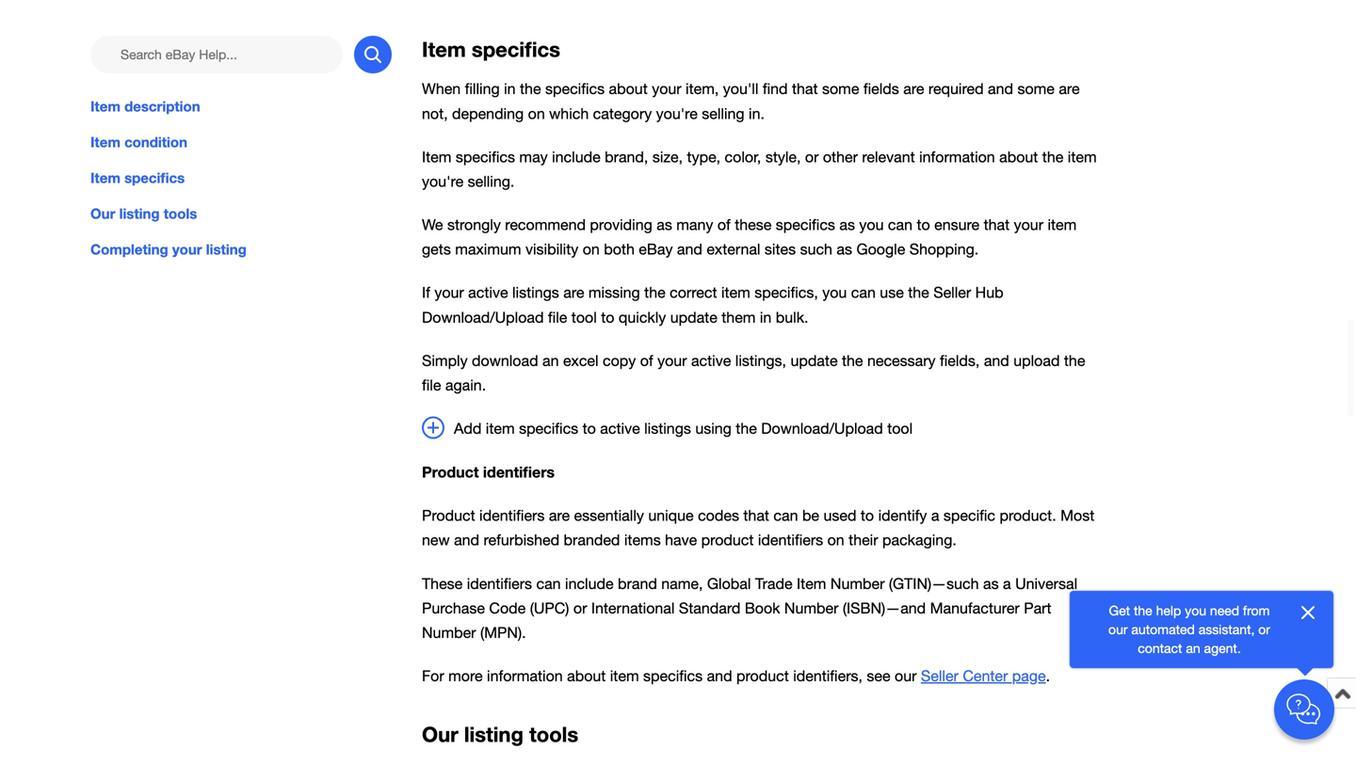 Task type: describe. For each thing, give the bounding box(es) containing it.
listing inside our listing tools link
[[119, 206, 160, 222]]

tools inside our listing tools link
[[164, 206, 197, 222]]

when filling in the specifics about your item, you'll find that some fields are required and some are not, depending on which category you're selling in.
[[422, 80, 1080, 122]]

add item specifics to active listings using the download/upload tool button
[[422, 417, 1102, 460]]

item condition
[[90, 134, 187, 151]]

1 vertical spatial tools
[[530, 723, 579, 748]]

and inside most new and refurbished branded items have product identifiers on their packaging.
[[454, 532, 480, 549]]

size,
[[653, 148, 683, 166]]

1 vertical spatial item specifics
[[90, 170, 185, 187]]

their
[[849, 532, 879, 549]]

product for product identifiers
[[422, 464, 479, 482]]

item left condition
[[90, 134, 121, 151]]

hub
[[976, 284, 1004, 302]]

product.
[[1000, 507, 1057, 525]]

(gtin)—such
[[889, 575, 979, 593]]

an inside simply download an excel copy of your active listings, update the necessary fields, and upload the file again.
[[543, 352, 559, 370]]

packaging.
[[883, 532, 957, 549]]

you for specifics,
[[823, 284, 847, 302]]

not,
[[422, 105, 448, 122]]

if
[[422, 284, 430, 302]]

correct
[[670, 284, 717, 302]]

when
[[422, 80, 461, 98]]

to up their
[[861, 507, 874, 525]]

2 vertical spatial listing
[[464, 723, 524, 748]]

add item specifics to active listings using the download/upload tool
[[454, 420, 913, 438]]

2 vertical spatial number
[[422, 625, 476, 642]]

the inside dropdown button
[[736, 420, 757, 438]]

as down "other"
[[840, 216, 855, 234]]

from
[[1244, 603, 1270, 619]]

your inside when filling in the specifics about your item, you'll find that some fields are required and some are not, depending on which category you're selling in.
[[652, 80, 682, 98]]

item inside item specifics may include brand, size, type, color, style, or other relevant information about the item you're selling.
[[1068, 148, 1097, 166]]

as inside these identifiers can include brand name, global trade item number (gtin)—such as a universal purchase code (upc) or international standard book number (isbn)—and manufacturer part number (mpn).
[[984, 575, 999, 593]]

listings inside dropdown button
[[645, 420, 691, 438]]

the inside item specifics may include brand, size, type, color, style, or other relevant information about the item you're selling.
[[1043, 148, 1064, 166]]

your right completing
[[172, 241, 202, 258]]

condition
[[124, 134, 187, 151]]

your inside simply download an excel copy of your active listings, update the necessary fields, and upload the file again.
[[658, 352, 687, 370]]

quickly
[[619, 309, 666, 326]]

listings,
[[736, 352, 787, 370]]

in inside when filling in the specifics about your item, you'll find that some fields are required and some are not, depending on which category you're selling in.
[[504, 80, 516, 98]]

active inside simply download an excel copy of your active listings, update the necessary fields, and upload the file again.
[[691, 352, 731, 370]]

product identifiers
[[422, 464, 555, 482]]

missing
[[589, 284, 640, 302]]

tool inside dropdown button
[[888, 420, 913, 438]]

which
[[549, 105, 589, 122]]

used
[[824, 507, 857, 525]]

get the help you need from our automated assistant, or contact an agent. tooltip
[[1100, 602, 1279, 659]]

about inside when filling in the specifics about your item, you'll find that some fields are required and some are not, depending on which category you're selling in.
[[609, 80, 648, 98]]

again.
[[446, 377, 486, 394]]

active inside "if your active listings are missing the correct item specifics, you can use the seller hub download/upload file tool to quickly update them in bulk."
[[468, 284, 508, 302]]

item inside "if your active listings are missing the correct item specifics, you can use the seller hub download/upload file tool to quickly update them in bulk."
[[722, 284, 751, 302]]

0 horizontal spatial our
[[90, 206, 115, 222]]

item inside item specifics may include brand, size, type, color, style, or other relevant information about the item you're selling.
[[422, 148, 452, 166]]

an inside get the help you need from our automated assistant, or contact an agent.
[[1187, 641, 1201, 657]]

add
[[454, 420, 482, 438]]

can left be on the bottom of the page
[[774, 507, 798, 525]]

item up when
[[422, 37, 466, 62]]

style,
[[766, 148, 801, 166]]

strongly
[[447, 216, 501, 234]]

0 horizontal spatial that
[[744, 507, 770, 525]]

shopping.
[[910, 241, 979, 258]]

fields
[[864, 80, 900, 98]]

simply download an excel copy of your active listings, update the necessary fields, and upload the file again.
[[422, 352, 1086, 394]]

item description link
[[90, 96, 392, 117]]

specific
[[944, 507, 996, 525]]

many
[[677, 216, 714, 234]]

your inside "if your active listings are missing the correct item specifics, you can use the seller hub download/upload file tool to quickly update them in bulk."
[[435, 284, 464, 302]]

update inside "if your active listings are missing the correct item specifics, you can use the seller hub download/upload file tool to quickly update them in bulk."
[[671, 309, 718, 326]]

to inside dropdown button
[[583, 420, 596, 438]]

identifiers for product identifiers are essentially unique codes that can be used to identify a specific product.
[[480, 507, 545, 525]]

1 vertical spatial our
[[895, 668, 917, 685]]

depending
[[452, 105, 524, 122]]

can inside "if your active listings are missing the correct item specifics, you can use the seller hub download/upload file tool to quickly update them in bulk."
[[851, 284, 876, 302]]

a for as
[[1003, 575, 1012, 593]]

identifiers,
[[793, 668, 863, 685]]

item inside dropdown button
[[486, 420, 515, 438]]

item down item condition
[[90, 170, 121, 187]]

type,
[[687, 148, 721, 166]]

ensure
[[935, 216, 980, 234]]

selling
[[702, 105, 745, 122]]

using
[[696, 420, 732, 438]]

see
[[867, 668, 891, 685]]

or for type,
[[805, 148, 819, 166]]

have
[[665, 532, 697, 549]]

you for as
[[860, 216, 884, 234]]

specifics,
[[755, 284, 819, 302]]

product for identifiers
[[702, 532, 754, 549]]

the inside get the help you need from our automated assistant, or contact an agent.
[[1134, 603, 1153, 619]]

on for which
[[528, 105, 545, 122]]

purchase
[[422, 600, 485, 617]]

on inside most new and refurbished branded items have product identifiers on their packaging.
[[828, 532, 845, 549]]

file inside simply download an excel copy of your active listings, update the necessary fields, and upload the file again.
[[422, 377, 441, 394]]

0 vertical spatial our listing tools
[[90, 206, 197, 222]]

product identifiers are essentially unique codes that can be used to identify a specific product.
[[422, 507, 1057, 525]]

are inside "if your active listings are missing the correct item specifics, you can use the seller hub download/upload file tool to quickly update them in bulk."
[[564, 284, 585, 302]]

a for identify
[[932, 507, 940, 525]]

identifiers for these identifiers can include brand name, global trade item number (gtin)—such as a universal purchase code (upc) or international standard book number (isbn)—and manufacturer part number (mpn).
[[467, 575, 532, 593]]

brand
[[618, 575, 657, 593]]

these
[[422, 575, 463, 593]]

our inside get the help you need from our automated assistant, or contact an agent.
[[1109, 622, 1128, 638]]

1 vertical spatial number
[[785, 600, 839, 617]]

listing inside the completing your listing link
[[206, 241, 247, 258]]

automated
[[1132, 622, 1195, 638]]

fields,
[[940, 352, 980, 370]]

manufacturer
[[930, 600, 1020, 617]]

code
[[489, 600, 526, 617]]

completing your listing link
[[90, 239, 392, 260]]

agent.
[[1205, 641, 1241, 657]]

more
[[449, 668, 483, 685]]

specifics inside when filling in the specifics about your item, you'll find that some fields are required and some are not, depending on which category you're selling in.
[[545, 80, 605, 98]]

visibility
[[526, 241, 579, 258]]

1 vertical spatial our listing tools
[[422, 723, 579, 748]]

can inside these identifiers can include brand name, global trade item number (gtin)—such as a universal purchase code (upc) or international standard book number (isbn)—and manufacturer part number (mpn).
[[537, 575, 561, 593]]

include for brand,
[[552, 148, 601, 166]]

other
[[823, 148, 858, 166]]

Search eBay Help... text field
[[90, 36, 343, 73]]

relevant
[[862, 148, 915, 166]]

product for product identifiers are essentially unique codes that can be used to identify a specific product.
[[422, 507, 475, 525]]

contact
[[1138, 641, 1183, 657]]

you inside get the help you need from our automated assistant, or contact an agent.
[[1185, 603, 1207, 619]]

to inside "if your active listings are missing the correct item specifics, you can use the seller hub download/upload file tool to quickly update them in bulk."
[[601, 309, 615, 326]]

.
[[1046, 668, 1051, 685]]

get
[[1109, 603, 1131, 619]]

in inside "if your active listings are missing the correct item specifics, you can use the seller hub download/upload file tool to quickly update them in bulk."
[[760, 309, 772, 326]]

item description
[[90, 98, 200, 115]]

necessary
[[868, 352, 936, 370]]

trade
[[755, 575, 793, 593]]

codes
[[698, 507, 740, 525]]

the inside when filling in the specifics about your item, you'll find that some fields are required and some are not, depending on which category you're selling in.
[[520, 80, 541, 98]]

of inside simply download an excel copy of your active listings, update the necessary fields, and upload the file again.
[[640, 352, 654, 370]]

download/upload inside dropdown button
[[762, 420, 884, 438]]

0 vertical spatial item specifics
[[422, 37, 561, 62]]

be
[[803, 507, 820, 525]]

providing
[[590, 216, 653, 234]]



Task type: vqa. For each thing, say whether or not it's contained in the screenshot.
UPDATE to the top
yes



Task type: locate. For each thing, give the bounding box(es) containing it.
our listing tools link
[[90, 204, 392, 224]]

tool down missing
[[572, 309, 597, 326]]

seller inside "if your active listings are missing the correct item specifics, you can use the seller hub download/upload file tool to quickly update them in bulk."
[[934, 284, 972, 302]]

an left agent.
[[1187, 641, 1201, 657]]

2 vertical spatial that
[[744, 507, 770, 525]]

international
[[592, 600, 675, 617]]

both
[[604, 241, 635, 258]]

specifics inside add item specifics to active listings using the download/upload tool dropdown button
[[519, 420, 579, 438]]

to down missing
[[601, 309, 615, 326]]

of inside we strongly recommend providing as many of these specifics as you can to ensure that your item gets maximum visibility on both ebay and external sites such as google shopping.
[[718, 216, 731, 234]]

1 horizontal spatial information
[[920, 148, 996, 166]]

identify
[[879, 507, 927, 525]]

you're up we
[[422, 173, 464, 190]]

as up ebay at the left
[[657, 216, 673, 234]]

you'll
[[723, 80, 759, 98]]

brand,
[[605, 148, 649, 166]]

as right such
[[837, 241, 853, 258]]

you up google
[[860, 216, 884, 234]]

you down such
[[823, 284, 847, 302]]

standard
[[679, 600, 741, 617]]

1 horizontal spatial file
[[548, 309, 568, 326]]

we
[[422, 216, 443, 234]]

product for identifiers,
[[737, 668, 789, 685]]

use
[[880, 284, 904, 302]]

bulk.
[[776, 309, 809, 326]]

them
[[722, 309, 756, 326]]

filling
[[465, 80, 500, 98]]

0 horizontal spatial in
[[504, 80, 516, 98]]

1 horizontal spatial item specifics
[[422, 37, 561, 62]]

identifiers inside these identifiers can include brand name, global trade item number (gtin)—such as a universal purchase code (upc) or international standard book number (isbn)—and manufacturer part number (mpn).
[[467, 575, 532, 593]]

listings left using
[[645, 420, 691, 438]]

1 horizontal spatial our
[[422, 723, 459, 748]]

item down not,
[[422, 148, 452, 166]]

identifiers for product identifiers
[[483, 464, 555, 482]]

or inside these identifiers can include brand name, global trade item number (gtin)—such as a universal purchase code (upc) or international standard book number (isbn)—and manufacturer part number (mpn).
[[574, 600, 587, 617]]

such
[[800, 241, 833, 258]]

0 horizontal spatial our listing tools
[[90, 206, 197, 222]]

and right fields,
[[984, 352, 1010, 370]]

item right trade
[[797, 575, 827, 593]]

and inside simply download an excel copy of your active listings, update the necessary fields, and upload the file again.
[[984, 352, 1010, 370]]

the
[[520, 80, 541, 98], [1043, 148, 1064, 166], [645, 284, 666, 302], [908, 284, 930, 302], [842, 352, 863, 370], [1065, 352, 1086, 370], [736, 420, 757, 438], [1134, 603, 1153, 619]]

1 vertical spatial product
[[737, 668, 789, 685]]

book
[[745, 600, 781, 617]]

that inside we strongly recommend providing as many of these specifics as you can to ensure that your item gets maximum visibility on both ebay and external sites such as google shopping.
[[984, 216, 1010, 234]]

1 horizontal spatial or
[[805, 148, 819, 166]]

for more information about item specifics and product identifiers, see our seller center page .
[[422, 668, 1051, 685]]

some right 'required'
[[1018, 80, 1055, 98]]

and
[[988, 80, 1014, 98], [677, 241, 703, 258], [984, 352, 1010, 370], [454, 532, 480, 549], [707, 668, 733, 685]]

1 vertical spatial of
[[640, 352, 654, 370]]

include inside these identifiers can include brand name, global trade item number (gtin)—such as a universal purchase code (upc) or international standard book number (isbn)—and manufacturer part number (mpn).
[[565, 575, 614, 593]]

our listing tools down more
[[422, 723, 579, 748]]

0 vertical spatial that
[[792, 80, 818, 98]]

0 horizontal spatial tool
[[572, 309, 597, 326]]

1 vertical spatial in
[[760, 309, 772, 326]]

item,
[[686, 80, 719, 98]]

or right (upc)
[[574, 600, 587, 617]]

1 vertical spatial about
[[1000, 148, 1039, 166]]

information
[[920, 148, 996, 166], [487, 668, 563, 685]]

1 horizontal spatial active
[[600, 420, 640, 438]]

on for both
[[583, 241, 600, 258]]

to down excel
[[583, 420, 596, 438]]

1 horizontal spatial on
[[583, 241, 600, 258]]

description
[[124, 98, 200, 115]]

0 vertical spatial about
[[609, 80, 648, 98]]

may
[[520, 148, 548, 166]]

listing down more
[[464, 723, 524, 748]]

1 horizontal spatial update
[[791, 352, 838, 370]]

0 vertical spatial product
[[422, 464, 479, 482]]

item specifics up filling on the left of the page
[[422, 37, 561, 62]]

we strongly recommend providing as many of these specifics as you can to ensure that your item gets maximum visibility on both ebay and external sites such as google shopping.
[[422, 216, 1077, 258]]

1 vertical spatial include
[[565, 575, 614, 593]]

0 horizontal spatial an
[[543, 352, 559, 370]]

need
[[1211, 603, 1240, 619]]

0 vertical spatial you
[[860, 216, 884, 234]]

product down codes
[[702, 532, 754, 549]]

information up ensure
[[920, 148, 996, 166]]

(isbn)—and
[[843, 600, 926, 617]]

as up manufacturer
[[984, 575, 999, 593]]

your left item,
[[652, 80, 682, 98]]

number down trade
[[785, 600, 839, 617]]

2 some from the left
[[1018, 80, 1055, 98]]

your right ensure
[[1014, 216, 1044, 234]]

excel
[[563, 352, 599, 370]]

0 horizontal spatial about
[[567, 668, 606, 685]]

1 vertical spatial our
[[422, 723, 459, 748]]

1 vertical spatial listing
[[206, 241, 247, 258]]

a left universal
[[1003, 575, 1012, 593]]

these identifiers can include brand name, global trade item number (gtin)—such as a universal purchase code (upc) or international standard book number (isbn)—and manufacturer part number (mpn).
[[422, 575, 1078, 642]]

specifics up selling.
[[456, 148, 515, 166]]

listings down visibility
[[513, 284, 559, 302]]

your down quickly
[[658, 352, 687, 370]]

specifics up such
[[776, 216, 836, 234]]

unique
[[648, 507, 694, 525]]

1 vertical spatial on
[[583, 241, 600, 258]]

of
[[718, 216, 731, 234], [640, 352, 654, 370]]

tool down necessary in the top right of the page
[[888, 420, 913, 438]]

that inside when filling in the specifics about your item, you'll find that some fields are required and some are not, depending on which category you're selling in.
[[792, 80, 818, 98]]

a up packaging.
[[932, 507, 940, 525]]

or
[[805, 148, 819, 166], [574, 600, 587, 617], [1259, 622, 1271, 638]]

item specifics down item condition
[[90, 170, 185, 187]]

information inside item specifics may include brand, size, type, color, style, or other relevant information about the item you're selling.
[[920, 148, 996, 166]]

product
[[422, 464, 479, 482], [422, 507, 475, 525]]

0 horizontal spatial our
[[895, 668, 917, 685]]

you're inside item specifics may include brand, size, type, color, style, or other relevant information about the item you're selling.
[[422, 173, 464, 190]]

download/upload
[[422, 309, 544, 326], [762, 420, 884, 438]]

1 horizontal spatial you
[[860, 216, 884, 234]]

completing your listing
[[90, 241, 247, 258]]

0 horizontal spatial listing
[[119, 206, 160, 222]]

that right find
[[792, 80, 818, 98]]

or inside get the help you need from our automated assistant, or contact an agent.
[[1259, 622, 1271, 638]]

in left the bulk.
[[760, 309, 772, 326]]

item inside these identifiers can include brand name, global trade item number (gtin)—such as a universal purchase code (upc) or international standard book number (isbn)—and manufacturer part number (mpn).
[[797, 575, 827, 593]]

and inside we strongly recommend providing as many of these specifics as you can to ensure that your item gets maximum visibility on both ebay and external sites such as google shopping.
[[677, 241, 703, 258]]

external
[[707, 241, 761, 258]]

1 vertical spatial seller
[[921, 668, 959, 685]]

1 horizontal spatial an
[[1187, 641, 1201, 657]]

in right filling on the left of the page
[[504, 80, 516, 98]]

0 horizontal spatial update
[[671, 309, 718, 326]]

include right may on the top of the page
[[552, 148, 601, 166]]

your right the if
[[435, 284, 464, 302]]

product up new
[[422, 507, 475, 525]]

(upc)
[[530, 600, 569, 617]]

1 horizontal spatial tools
[[530, 723, 579, 748]]

1 horizontal spatial listings
[[645, 420, 691, 438]]

sites
[[765, 241, 796, 258]]

identifiers inside most new and refurbished branded items have product identifiers on their packaging.
[[758, 532, 824, 549]]

you're down item,
[[656, 105, 698, 122]]

number
[[831, 575, 885, 593], [785, 600, 839, 617], [422, 625, 476, 642]]

product inside most new and refurbished branded items have product identifiers on their packaging.
[[702, 532, 754, 549]]

0 vertical spatial an
[[543, 352, 559, 370]]

0 horizontal spatial you're
[[422, 173, 464, 190]]

page
[[1013, 668, 1046, 685]]

file up excel
[[548, 309, 568, 326]]

0 vertical spatial on
[[528, 105, 545, 122]]

0 horizontal spatial active
[[468, 284, 508, 302]]

0 vertical spatial seller
[[934, 284, 972, 302]]

2 vertical spatial on
[[828, 532, 845, 549]]

1 horizontal spatial you're
[[656, 105, 698, 122]]

specifics up the which at the left top
[[545, 80, 605, 98]]

completing
[[90, 241, 168, 258]]

seller left center
[[921, 668, 959, 685]]

can left use
[[851, 284, 876, 302]]

on down used
[[828, 532, 845, 549]]

listings inside "if your active listings are missing the correct item specifics, you can use the seller hub download/upload file tool to quickly update them in bulk."
[[513, 284, 559, 302]]

0 vertical spatial our
[[90, 206, 115, 222]]

some left fields
[[822, 80, 860, 98]]

our listing tools up completing
[[90, 206, 197, 222]]

1 vertical spatial file
[[422, 377, 441, 394]]

our down get
[[1109, 622, 1128, 638]]

1 vertical spatial you
[[823, 284, 847, 302]]

0 vertical spatial a
[[932, 507, 940, 525]]

1 product from the top
[[422, 464, 479, 482]]

product down the add
[[422, 464, 479, 482]]

specifics down condition
[[124, 170, 185, 187]]

active inside dropdown button
[[600, 420, 640, 438]]

a inside these identifiers can include brand name, global trade item number (gtin)—such as a universal purchase code (upc) or international standard book number (isbn)—and manufacturer part number (mpn).
[[1003, 575, 1012, 593]]

0 vertical spatial or
[[805, 148, 819, 166]]

1 horizontal spatial our listing tools
[[422, 723, 579, 748]]

product
[[702, 532, 754, 549], [737, 668, 789, 685]]

get the help you need from our automated assistant, or contact an agent.
[[1109, 603, 1271, 657]]

most new and refurbished branded items have product identifiers on their packaging.
[[422, 507, 1095, 549]]

file down 'simply'
[[422, 377, 441, 394]]

include inside item specifics may include brand, size, type, color, style, or other relevant information about the item you're selling.
[[552, 148, 601, 166]]

on inside we strongly recommend providing as many of these specifics as you can to ensure that your item gets maximum visibility on both ebay and external sites such as google shopping.
[[583, 241, 600, 258]]

gets
[[422, 241, 451, 258]]

required
[[929, 80, 984, 98]]

download/upload inside "if your active listings are missing the correct item specifics, you can use the seller hub download/upload file tool to quickly update them in bulk."
[[422, 309, 544, 326]]

download
[[472, 352, 539, 370]]

2 vertical spatial or
[[1259, 622, 1271, 638]]

your inside we strongly recommend providing as many of these specifics as you can to ensure that your item gets maximum visibility on both ebay and external sites such as google shopping.
[[1014, 216, 1044, 234]]

about inside item specifics may include brand, size, type, color, style, or other relevant information about the item you're selling.
[[1000, 148, 1039, 166]]

1 horizontal spatial in
[[760, 309, 772, 326]]

an left excel
[[543, 352, 559, 370]]

specifics inside we strongly recommend providing as many of these specifics as you can to ensure that your item gets maximum visibility on both ebay and external sites such as google shopping.
[[776, 216, 836, 234]]

product left identifiers,
[[737, 668, 789, 685]]

file inside "if your active listings are missing the correct item specifics, you can use the seller hub download/upload file tool to quickly update them in bulk."
[[548, 309, 568, 326]]

0 vertical spatial download/upload
[[422, 309, 544, 326]]

2 vertical spatial you
[[1185, 603, 1207, 619]]

on left both
[[583, 241, 600, 258]]

1 vertical spatial an
[[1187, 641, 1201, 657]]

part
[[1024, 600, 1052, 617]]

1 vertical spatial product
[[422, 507, 475, 525]]

or inside item specifics may include brand, size, type, color, style, or other relevant information about the item you're selling.
[[805, 148, 819, 166]]

0 horizontal spatial download/upload
[[422, 309, 544, 326]]

number down purchase
[[422, 625, 476, 642]]

if your active listings are missing the correct item specifics, you can use the seller hub download/upload file tool to quickly update them in bulk.
[[422, 284, 1004, 326]]

1 horizontal spatial about
[[609, 80, 648, 98]]

recommend
[[505, 216, 586, 234]]

to inside we strongly recommend providing as many of these specifics as you can to ensure that your item gets maximum visibility on both ebay and external sites such as google shopping.
[[917, 216, 931, 234]]

and right 'required'
[[988, 80, 1014, 98]]

2 horizontal spatial about
[[1000, 148, 1039, 166]]

and right new
[[454, 532, 480, 549]]

category
[[593, 105, 652, 122]]

include for brand
[[565, 575, 614, 593]]

can up (upc)
[[537, 575, 561, 593]]

in
[[504, 80, 516, 98], [760, 309, 772, 326]]

can inside we strongly recommend providing as many of these specifics as you can to ensure that your item gets maximum visibility on both ebay and external sites such as google shopping.
[[888, 216, 913, 234]]

on
[[528, 105, 545, 122], [583, 241, 600, 258], [828, 532, 845, 549]]

0 vertical spatial product
[[702, 532, 754, 549]]

active down copy
[[600, 420, 640, 438]]

0 horizontal spatial listings
[[513, 284, 559, 302]]

and inside when filling in the specifics about your item, you'll find that some fields are required and some are not, depending on which category you're selling in.
[[988, 80, 1014, 98]]

that right codes
[[744, 507, 770, 525]]

on left the which at the left top
[[528, 105, 545, 122]]

1 horizontal spatial tool
[[888, 420, 913, 438]]

2 horizontal spatial you
[[1185, 603, 1207, 619]]

0 horizontal spatial tools
[[164, 206, 197, 222]]

name,
[[662, 575, 703, 593]]

0 vertical spatial include
[[552, 148, 601, 166]]

listings
[[513, 284, 559, 302], [645, 420, 691, 438]]

specifics inside item specifics link
[[124, 170, 185, 187]]

selling.
[[468, 173, 515, 190]]

1 vertical spatial tool
[[888, 420, 913, 438]]

1 vertical spatial information
[[487, 668, 563, 685]]

1 horizontal spatial a
[[1003, 575, 1012, 593]]

active down maximum
[[468, 284, 508, 302]]

you're
[[656, 105, 698, 122], [422, 173, 464, 190]]

simply
[[422, 352, 468, 370]]

1 horizontal spatial download/upload
[[762, 420, 884, 438]]

for
[[422, 668, 444, 685]]

number up (isbn)—and
[[831, 575, 885, 593]]

item inside we strongly recommend providing as many of these specifics as you can to ensure that your item gets maximum visibility on both ebay and external sites such as google shopping.
[[1048, 216, 1077, 234]]

our down for on the left of page
[[422, 723, 459, 748]]

2 horizontal spatial listing
[[464, 723, 524, 748]]

seller center page link
[[921, 668, 1046, 685]]

to up shopping.
[[917, 216, 931, 234]]

specifics inside item specifics may include brand, size, type, color, style, or other relevant information about the item you're selling.
[[456, 148, 515, 166]]

your
[[652, 80, 682, 98], [1014, 216, 1044, 234], [172, 241, 202, 258], [435, 284, 464, 302], [658, 352, 687, 370]]

or for our
[[1259, 622, 1271, 638]]

listing down our listing tools link
[[206, 241, 247, 258]]

download/upload up the download
[[422, 309, 544, 326]]

0 vertical spatial active
[[468, 284, 508, 302]]

1 vertical spatial active
[[691, 352, 731, 370]]

0 vertical spatial file
[[548, 309, 568, 326]]

our
[[90, 206, 115, 222], [422, 723, 459, 748]]

of up external
[[718, 216, 731, 234]]

2 horizontal spatial or
[[1259, 622, 1271, 638]]

you right the help
[[1185, 603, 1207, 619]]

a
[[932, 507, 940, 525], [1003, 575, 1012, 593]]

item specifics may include brand, size, type, color, style, or other relevant information about the item you're selling.
[[422, 148, 1097, 190]]

listing up completing
[[119, 206, 160, 222]]

0 vertical spatial update
[[671, 309, 718, 326]]

and down standard
[[707, 668, 733, 685]]

(mpn).
[[480, 625, 526, 642]]

information down (mpn).
[[487, 668, 563, 685]]

our right see
[[895, 668, 917, 685]]

specifics up filling on the left of the page
[[472, 37, 561, 62]]

or down from
[[1259, 622, 1271, 638]]

item up item condition
[[90, 98, 121, 115]]

copy
[[603, 352, 636, 370]]

0 vertical spatial listing
[[119, 206, 160, 222]]

you're inside when filling in the specifics about your item, you'll find that some fields are required and some are not, depending on which category you're selling in.
[[656, 105, 698, 122]]

seller left hub
[[934, 284, 972, 302]]

1 vertical spatial you're
[[422, 173, 464, 190]]

2 horizontal spatial that
[[984, 216, 1010, 234]]

essentially
[[574, 507, 644, 525]]

0 vertical spatial number
[[831, 575, 885, 593]]

2 product from the top
[[422, 507, 475, 525]]

0 horizontal spatial a
[[932, 507, 940, 525]]

1 vertical spatial that
[[984, 216, 1010, 234]]

can up google
[[888, 216, 913, 234]]

1 vertical spatial download/upload
[[762, 420, 884, 438]]

0 vertical spatial tools
[[164, 206, 197, 222]]

1 some from the left
[[822, 80, 860, 98]]

our up completing
[[90, 206, 115, 222]]

0 horizontal spatial some
[[822, 80, 860, 98]]

item condition link
[[90, 132, 392, 153]]

you inside we strongly recommend providing as many of these specifics as you can to ensure that your item gets maximum visibility on both ebay and external sites such as google shopping.
[[860, 216, 884, 234]]

include down branded
[[565, 575, 614, 593]]

0 horizontal spatial file
[[422, 377, 441, 394]]

1 vertical spatial listings
[[645, 420, 691, 438]]

maximum
[[455, 241, 522, 258]]

some
[[822, 80, 860, 98], [1018, 80, 1055, 98]]

0 horizontal spatial information
[[487, 668, 563, 685]]

of right copy
[[640, 352, 654, 370]]

you inside "if your active listings are missing the correct item specifics, you can use the seller hub download/upload file tool to quickly update them in bulk."
[[823, 284, 847, 302]]

seller
[[934, 284, 972, 302], [921, 668, 959, 685]]

0 horizontal spatial item specifics
[[90, 170, 185, 187]]

specifics up product identifiers
[[519, 420, 579, 438]]

help
[[1157, 603, 1182, 619]]

2 vertical spatial active
[[600, 420, 640, 438]]

0 vertical spatial listings
[[513, 284, 559, 302]]

0 horizontal spatial of
[[640, 352, 654, 370]]

download/upload up be on the bottom of the page
[[762, 420, 884, 438]]

item specifics link
[[90, 168, 392, 189]]

or left "other"
[[805, 148, 819, 166]]

on inside when filling in the specifics about your item, you'll find that some fields are required and some are not, depending on which category you're selling in.
[[528, 105, 545, 122]]

and down 'many' in the top of the page
[[677, 241, 703, 258]]

assistant,
[[1199, 622, 1255, 638]]

update down the bulk.
[[791, 352, 838, 370]]

update inside simply download an excel copy of your active listings, update the necessary fields, and upload the file again.
[[791, 352, 838, 370]]

update down correct in the top of the page
[[671, 309, 718, 326]]

listing
[[119, 206, 160, 222], [206, 241, 247, 258], [464, 723, 524, 748]]

0 horizontal spatial on
[[528, 105, 545, 122]]

1 horizontal spatial our
[[1109, 622, 1128, 638]]

find
[[763, 80, 788, 98]]

active left listings,
[[691, 352, 731, 370]]

2 horizontal spatial on
[[828, 532, 845, 549]]

tool inside "if your active listings are missing the correct item specifics, you can use the seller hub download/upload file tool to quickly update them in bulk."
[[572, 309, 597, 326]]

that right ensure
[[984, 216, 1010, 234]]

specifics down standard
[[644, 668, 703, 685]]



